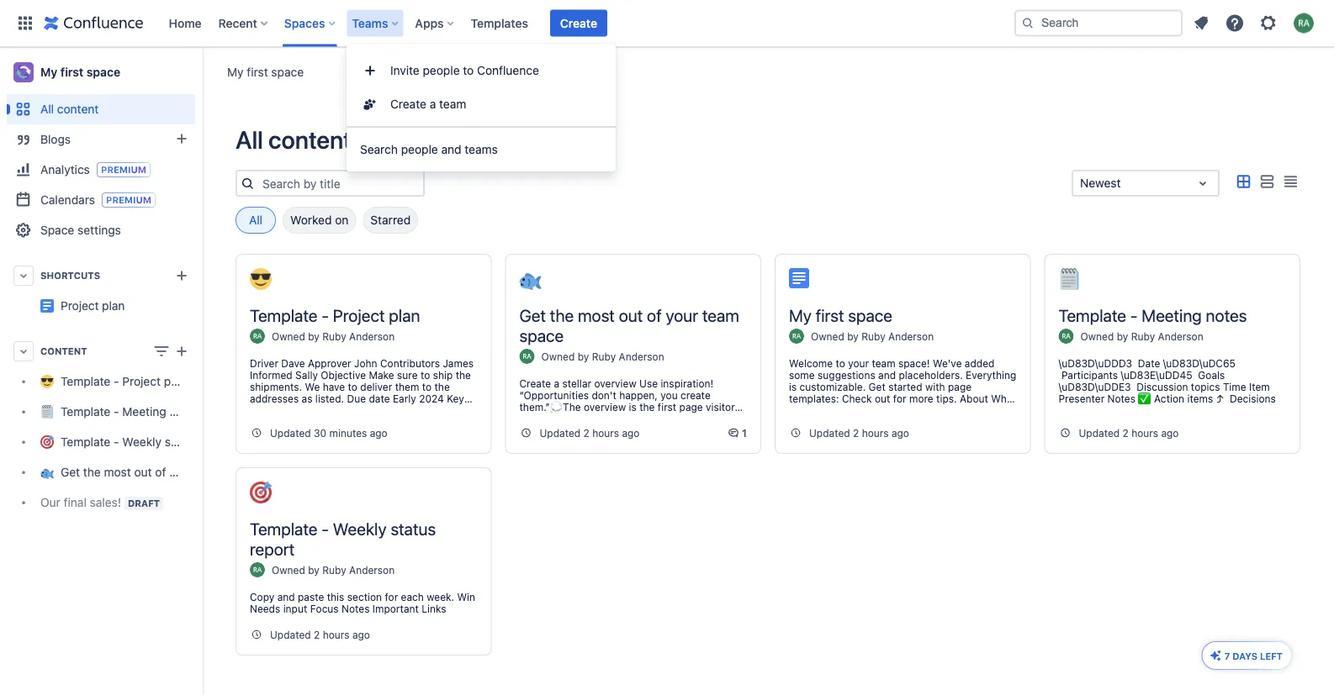 Task type: vqa. For each thing, say whether or not it's contained in the screenshot.
Link Image
no



Task type: locate. For each thing, give the bounding box(es) containing it.
weekly
[[122, 435, 162, 449], [333, 519, 387, 539]]

project plan inside project plan link
[[195, 292, 260, 306]]

updated 2 hours ago for template - meeting notes
[[1079, 427, 1179, 439]]

0 vertical spatial create
[[560, 16, 597, 30]]

0 vertical spatial the
[[550, 305, 574, 325]]

0 vertical spatial report
[[201, 435, 235, 449]]

people right search
[[401, 143, 438, 156]]

template - meeting notes up template - weekly status report link at the left bottom of the page
[[61, 405, 200, 419]]

0 horizontal spatial the
[[83, 466, 101, 479]]

all button
[[236, 207, 276, 234]]

template - weekly status report up get the most out of your team space 'link'
[[61, 435, 235, 449]]

0 vertical spatial notes
[[1206, 305, 1247, 325]]

and
[[441, 143, 461, 156], [277, 591, 295, 603]]

group containing invite people to confluence
[[347, 49, 616, 126]]

all content
[[40, 102, 99, 116], [236, 125, 352, 154]]

0 vertical spatial weekly
[[122, 435, 162, 449]]

1 horizontal spatial my first space link
[[227, 64, 304, 80]]

project plan for project plan link underneath shortcuts dropdown button
[[61, 299, 125, 313]]

input
[[283, 603, 307, 615]]

1 vertical spatial template - project plan
[[61, 375, 187, 389]]

template - weekly status report
[[61, 435, 235, 449], [250, 519, 436, 559]]

0 horizontal spatial notes
[[342, 603, 370, 615]]

-
[[322, 305, 329, 325], [1130, 305, 1138, 325], [114, 375, 119, 389], [114, 405, 119, 419], [114, 435, 119, 449], [322, 519, 329, 539]]

premium image for calendars
[[102, 193, 156, 208]]

invite
[[390, 64, 420, 77]]

notes down create a page image
[[170, 405, 200, 419]]

report
[[201, 435, 235, 449], [250, 539, 295, 559]]

None text field
[[1080, 175, 1083, 192]]

0 vertical spatial premium image
[[97, 162, 150, 177]]

create inside button
[[390, 97, 426, 111]]

1 vertical spatial template - weekly status report
[[250, 519, 436, 559]]

by for most
[[578, 351, 589, 363]]

ruby for space
[[862, 331, 886, 342]]

notes
[[1206, 305, 1247, 325], [170, 405, 200, 419]]

status up each
[[391, 519, 436, 539]]

weekly up get the most out of your team space 'link'
[[122, 435, 162, 449]]

to
[[463, 64, 474, 77]]

team
[[439, 97, 466, 111], [702, 305, 739, 325], [196, 466, 224, 479]]

out
[[619, 305, 643, 325], [134, 466, 152, 479]]

0 vertical spatial template - weekly status report
[[61, 435, 235, 449]]

0 horizontal spatial of
[[155, 466, 166, 479]]

0 vertical spatial people
[[423, 64, 460, 77]]

premium image up calendars link
[[97, 162, 150, 177]]

create link
[[550, 10, 607, 37]]

1 vertical spatial and
[[277, 591, 295, 603]]

0 vertical spatial template - meeting notes
[[1059, 305, 1247, 325]]

spaces
[[284, 16, 325, 30]]

all content link
[[7, 94, 195, 125]]

profile picture image down the 'page' icon
[[789, 329, 804, 344]]

:sunglasses: image
[[250, 268, 272, 290], [250, 268, 272, 290]]

project
[[195, 292, 234, 306], [61, 299, 99, 313], [333, 305, 385, 325], [122, 375, 161, 389]]

add shortcut image
[[172, 266, 192, 286]]

team inside 'link'
[[196, 466, 224, 479]]

templates
[[471, 16, 528, 30]]

notes inside \ud83d\uddd3  date \ud83d\udc65 participants \ud83e\udd45  goals \ud83d\udde3  discussion topics time item presenter notes     ✅  action items ⤴  decisions
[[1108, 393, 1136, 405]]

1 horizontal spatial create
[[560, 16, 597, 30]]

all content up search by title field
[[236, 125, 352, 154]]

template - meeting notes
[[1059, 305, 1247, 325], [61, 405, 200, 419]]

:fish: image
[[519, 268, 541, 290]]

tree inside space "element"
[[7, 367, 259, 518]]

the
[[550, 305, 574, 325], [83, 466, 101, 479]]

status
[[165, 435, 198, 449], [391, 519, 436, 539]]

1 horizontal spatial the
[[550, 305, 574, 325]]

comments image
[[727, 426, 740, 440]]

1 horizontal spatial most
[[578, 305, 615, 325]]

meeting up \ud83d\udc65
[[1142, 305, 1202, 325]]

my up the 'all content' link
[[40, 65, 57, 79]]

profile picture image up \ud83d\uddd3
[[1059, 329, 1074, 344]]

focus
[[310, 603, 339, 615]]

1 horizontal spatial get the most out of your team space
[[519, 305, 739, 345]]

1 vertical spatial notes
[[170, 405, 200, 419]]

:dart: image
[[250, 482, 272, 504], [250, 482, 272, 504]]

week.
[[427, 591, 454, 603]]

content
[[57, 102, 99, 116], [268, 125, 352, 154]]

people inside invite people to confluence button
[[423, 64, 460, 77]]

2 vertical spatial all
[[249, 213, 262, 227]]

settings icon image
[[1258, 13, 1279, 33]]

0 horizontal spatial template - weekly status report
[[61, 435, 235, 449]]

0 horizontal spatial create
[[390, 97, 426, 111]]

2 horizontal spatial team
[[702, 305, 739, 325]]

0 horizontal spatial my first space link
[[7, 56, 195, 89]]

0 horizontal spatial first
[[60, 65, 84, 79]]

my first space link
[[7, 56, 195, 89], [227, 64, 304, 80]]

my first space inside my first space link
[[40, 65, 120, 79]]

people left to
[[423, 64, 460, 77]]

1 vertical spatial out
[[134, 466, 152, 479]]

2 horizontal spatial my
[[789, 305, 812, 325]]

0 horizontal spatial get the most out of your team space
[[61, 466, 259, 479]]

project plan down shortcuts dropdown button
[[61, 299, 125, 313]]

meeting
[[1142, 305, 1202, 325], [122, 405, 166, 419]]

hours for template - meeting notes
[[1132, 427, 1158, 439]]

meeting up template - weekly status report link at the left bottom of the page
[[122, 405, 166, 419]]

banner
[[0, 0, 1334, 47]]

worked on button
[[283, 207, 356, 234]]

worked
[[290, 213, 332, 227]]

draft
[[128, 498, 160, 509]]

\ud83d\udde3
[[1059, 381, 1131, 393]]

all right create a blog icon
[[236, 125, 263, 154]]

tree
[[7, 367, 259, 518]]

owned by ruby anderson for project
[[272, 331, 395, 342]]

get down :fish: icon
[[519, 305, 546, 325]]

profile picture image for template - meeting notes
[[1059, 329, 1074, 344]]

space
[[40, 223, 74, 237]]

1 horizontal spatial get
[[519, 305, 546, 325]]

updated for template - weekly status report
[[270, 629, 311, 641]]

0 horizontal spatial my
[[40, 65, 57, 79]]

settings
[[77, 223, 121, 237]]

1 horizontal spatial project plan
[[195, 292, 260, 306]]

profile picture image for template - project plan
[[250, 329, 265, 344]]

team inside button
[[439, 97, 466, 111]]

1 vertical spatial all content
[[236, 125, 352, 154]]

premium image inside analytics link
[[97, 162, 150, 177]]

template - weekly status report up this
[[250, 519, 436, 559]]

0 vertical spatial team
[[439, 97, 466, 111]]

teams
[[465, 143, 498, 156]]

0 horizontal spatial my first space
[[40, 65, 120, 79]]

owned by ruby anderson
[[272, 331, 395, 342], [811, 331, 934, 342], [1081, 331, 1204, 342], [541, 351, 664, 363], [272, 564, 395, 576]]

weekly up 'section' on the bottom of page
[[333, 519, 387, 539]]

2 for template - meeting notes
[[1123, 427, 1129, 439]]

notes up \ud83d\udc65
[[1206, 305, 1247, 325]]

profile picture image right create a page image
[[250, 329, 265, 344]]

change view image
[[151, 342, 172, 362]]

and right copy
[[277, 591, 295, 603]]

owned by ruby anderson for space
[[811, 331, 934, 342]]

get inside get the most out of your team space
[[519, 305, 546, 325]]

my first space link up the 'all content' link
[[7, 56, 195, 89]]

0 horizontal spatial get
[[61, 466, 80, 479]]

template - meeting notes up \ud83e\udd45
[[1059, 305, 1247, 325]]

starred
[[370, 213, 411, 227]]

1 vertical spatial status
[[391, 519, 436, 539]]

my first space up the 'all content' link
[[40, 65, 120, 79]]

status up get the most out of your team space 'link'
[[165, 435, 198, 449]]

owned by ruby anderson for weekly
[[272, 564, 395, 576]]

my right collapse sidebar image
[[227, 65, 244, 79]]

updated for template - meeting notes
[[1079, 427, 1120, 439]]

1 horizontal spatial and
[[441, 143, 461, 156]]

my first space link down recent popup button
[[227, 64, 304, 80]]

1 vertical spatial the
[[83, 466, 101, 479]]

ruby anderson link for space
[[862, 331, 934, 342]]

templates link
[[466, 10, 533, 37]]

1 vertical spatial get
[[61, 466, 80, 479]]

0 horizontal spatial weekly
[[122, 435, 162, 449]]

all up blogs
[[40, 102, 54, 116]]

premium image for analytics
[[97, 162, 150, 177]]

1 vertical spatial premium image
[[102, 193, 156, 208]]

create right templates
[[560, 16, 597, 30]]

anderson for weekly
[[349, 564, 395, 576]]

0 horizontal spatial all content
[[40, 102, 99, 116]]

0 horizontal spatial notes
[[170, 405, 200, 419]]

anderson for project
[[349, 331, 395, 342]]

0 vertical spatial out
[[619, 305, 643, 325]]

create left the a
[[390, 97, 426, 111]]

my first space down recent popup button
[[227, 65, 304, 79]]

notes right focus
[[342, 603, 370, 615]]

paste
[[298, 591, 324, 603]]

1 vertical spatial weekly
[[333, 519, 387, 539]]

0 vertical spatial status
[[165, 435, 198, 449]]

owned
[[272, 331, 305, 342], [811, 331, 844, 342], [1081, 331, 1114, 342], [541, 351, 575, 363], [272, 564, 305, 576]]

compact list image
[[1280, 172, 1301, 192]]

your
[[666, 305, 698, 325], [169, 466, 193, 479]]

2 vertical spatial team
[[196, 466, 224, 479]]

template
[[250, 305, 317, 325], [1059, 305, 1126, 325], [61, 375, 110, 389], [61, 405, 110, 419], [61, 435, 110, 449], [250, 519, 317, 539]]

0 horizontal spatial template - meeting notes
[[61, 405, 200, 419]]

ruby
[[322, 331, 346, 342], [862, 331, 886, 342], [1131, 331, 1155, 342], [592, 351, 616, 363], [322, 564, 346, 576]]

0 vertical spatial all
[[40, 102, 54, 116]]

0 vertical spatial get the most out of your team space
[[519, 305, 739, 345]]

confluence image
[[44, 13, 143, 33], [44, 13, 143, 33]]

ruby anderson link for most
[[592, 351, 664, 363]]

template - meeting notes inside space "element"
[[61, 405, 200, 419]]

content inside space "element"
[[57, 102, 99, 116]]

1 vertical spatial template - meeting notes
[[61, 405, 200, 419]]

days
[[1233, 651, 1258, 662]]

and inside copy and paste this section for each week. win needs input focus notes important links
[[277, 591, 295, 603]]

content up search by title field
[[268, 125, 352, 154]]

my inside space "element"
[[40, 65, 57, 79]]

minutes
[[329, 427, 367, 439]]

0 vertical spatial most
[[578, 305, 615, 325]]

1 vertical spatial create
[[390, 97, 426, 111]]

first
[[247, 65, 268, 79], [60, 65, 84, 79], [816, 305, 844, 325]]

by for space
[[847, 331, 859, 342]]

0 horizontal spatial report
[[201, 435, 235, 449]]

tree containing template - project plan
[[7, 367, 259, 518]]

updated 2 hours ago for template - weekly status report
[[270, 629, 370, 641]]

all
[[40, 102, 54, 116], [236, 125, 263, 154], [249, 213, 262, 227]]

all content up blogs
[[40, 102, 99, 116]]

updated 2 hours ago for my first space
[[809, 427, 909, 439]]

premium image
[[97, 162, 150, 177], [102, 193, 156, 208]]

profile picture image
[[250, 329, 265, 344], [789, 329, 804, 344], [1059, 329, 1074, 344], [519, 349, 535, 364], [250, 563, 265, 578]]

people for search
[[401, 143, 438, 156]]

0 horizontal spatial team
[[196, 466, 224, 479]]

0 vertical spatial content
[[57, 102, 99, 116]]

all inside space "element"
[[40, 102, 54, 116]]

spaces button
[[279, 10, 342, 37]]

updated 2 hours ago
[[540, 427, 640, 439], [809, 427, 909, 439], [1079, 427, 1179, 439], [270, 629, 370, 641]]

content button
[[7, 336, 195, 367]]

my down the 'page' icon
[[789, 305, 812, 325]]

1 horizontal spatial your
[[666, 305, 698, 325]]

1 horizontal spatial report
[[250, 539, 295, 559]]

people inside search people and teams 'button'
[[401, 143, 438, 156]]

:fish: image
[[519, 268, 541, 290]]

report inside space "element"
[[201, 435, 235, 449]]

recent
[[218, 16, 257, 30]]

0 horizontal spatial your
[[169, 466, 193, 479]]

profile picture image down :fish: icon
[[519, 349, 535, 364]]

on
[[335, 213, 349, 227]]

1 horizontal spatial notes
[[1206, 305, 1247, 325]]

and inside 'button'
[[441, 143, 461, 156]]

content up blogs
[[57, 102, 99, 116]]

0 horizontal spatial most
[[104, 466, 131, 479]]

the inside 'link'
[[83, 466, 101, 479]]

2 for my first space
[[853, 427, 859, 439]]

ago for notes
[[1161, 427, 1179, 439]]

invite people to confluence image
[[360, 61, 380, 81]]

0 vertical spatial your
[[666, 305, 698, 325]]

1 horizontal spatial template - meeting notes
[[1059, 305, 1247, 325]]

\ud83d\uddd3  date \ud83d\udc65 participants \ud83e\udd45  goals \ud83d\udde3  discussion topics time item presenter notes     ✅  action items ⤴  decisions
[[1059, 358, 1276, 405]]

premium image up space settings "link"
[[102, 193, 156, 208]]

1 horizontal spatial team
[[439, 97, 466, 111]]

1 vertical spatial people
[[401, 143, 438, 156]]

1 horizontal spatial my
[[227, 65, 244, 79]]

invite people to confluence
[[390, 64, 539, 77]]

ago for status
[[352, 629, 370, 641]]

list image
[[1257, 172, 1277, 192]]

worked on
[[290, 213, 349, 227]]

and left the teams
[[441, 143, 461, 156]]

1 vertical spatial notes
[[342, 603, 370, 615]]

create inside global 'element'
[[560, 16, 597, 30]]

1 horizontal spatial out
[[619, 305, 643, 325]]

0 horizontal spatial and
[[277, 591, 295, 603]]

project plan link down shortcuts dropdown button
[[61, 299, 125, 313]]

0 horizontal spatial out
[[134, 466, 152, 479]]

group
[[347, 49, 616, 126]]

ruby for weekly
[[322, 564, 346, 576]]

my first space down the 'page' icon
[[789, 305, 893, 325]]

1 horizontal spatial my first space
[[227, 65, 304, 79]]

project plan down all button
[[195, 292, 260, 306]]

2 for template - weekly status report
[[314, 629, 320, 641]]

0 vertical spatial all content
[[40, 102, 99, 116]]

by for weekly
[[308, 564, 320, 576]]

0 vertical spatial notes
[[1108, 393, 1136, 405]]

teams
[[352, 16, 388, 30]]

template - project plan link
[[7, 367, 195, 397]]

:notepad_spiral: image
[[1059, 268, 1081, 290]]

0 horizontal spatial meeting
[[122, 405, 166, 419]]

1 vertical spatial of
[[155, 466, 166, 479]]

0 horizontal spatial status
[[165, 435, 198, 449]]

0 horizontal spatial template - project plan
[[61, 375, 187, 389]]

all left worked
[[249, 213, 262, 227]]

ago
[[370, 427, 388, 439], [622, 427, 640, 439], [892, 427, 909, 439], [1161, 427, 1179, 439], [352, 629, 370, 641]]

notes left ✅
[[1108, 393, 1136, 405]]

each
[[401, 591, 424, 603]]

cards image
[[1233, 172, 1253, 192]]

copy and paste this section for each week. win needs input focus notes important links
[[250, 591, 475, 615]]

profile picture image up copy
[[250, 563, 265, 578]]

1 horizontal spatial status
[[391, 519, 436, 539]]

premium image inside calendars link
[[102, 193, 156, 208]]

help icon image
[[1225, 13, 1245, 33]]

get up final
[[61, 466, 80, 479]]

by for meeting
[[1117, 331, 1128, 342]]

win
[[457, 591, 475, 603]]

1 horizontal spatial notes
[[1108, 393, 1136, 405]]

1 vertical spatial content
[[268, 125, 352, 154]]

weekly inside space "element"
[[122, 435, 162, 449]]

profile picture image for template - weekly status report
[[250, 563, 265, 578]]

get
[[519, 305, 546, 325], [61, 466, 80, 479]]

shortcuts
[[40, 270, 100, 281]]

anderson for most
[[619, 351, 664, 363]]

updated 30 minutes ago
[[270, 427, 388, 439]]

anderson
[[349, 331, 395, 342], [888, 331, 934, 342], [1158, 331, 1204, 342], [619, 351, 664, 363], [349, 564, 395, 576]]

1 vertical spatial most
[[104, 466, 131, 479]]

1 horizontal spatial all content
[[236, 125, 352, 154]]

30
[[314, 427, 326, 439]]

1 vertical spatial your
[[169, 466, 193, 479]]

1 horizontal spatial meeting
[[1142, 305, 1202, 325]]

0 horizontal spatial project plan
[[61, 299, 125, 313]]

0 horizontal spatial content
[[57, 102, 99, 116]]

1 vertical spatial meeting
[[122, 405, 166, 419]]

template - project plan
[[250, 305, 420, 325], [61, 375, 187, 389]]

calendars
[[40, 193, 95, 207]]

1 horizontal spatial of
[[647, 305, 662, 325]]

1 horizontal spatial weekly
[[333, 519, 387, 539]]



Task type: describe. For each thing, give the bounding box(es) containing it.
template - weekly status report link
[[7, 427, 235, 458]]

template - project plan inside space "element"
[[61, 375, 187, 389]]

shortcuts button
[[7, 261, 195, 291]]

1 vertical spatial all
[[236, 125, 263, 154]]

a
[[430, 97, 436, 111]]

7 days left
[[1225, 651, 1283, 662]]

ruby anderson link for weekly
[[322, 564, 395, 576]]

blogs
[[40, 132, 71, 146]]

appswitcher icon image
[[15, 13, 35, 33]]

7 days left button
[[1203, 643, 1291, 670]]

your inside 'link'
[[169, 466, 193, 479]]

owned for my first space
[[811, 331, 844, 342]]

page image
[[789, 268, 809, 289]]

7
[[1225, 651, 1230, 662]]

global element
[[10, 0, 1011, 47]]

\ud83e\udd45
[[1121, 369, 1193, 381]]

space settings
[[40, 223, 121, 237]]

1 horizontal spatial content
[[268, 125, 352, 154]]

get the most out of your team space link
[[7, 458, 259, 488]]

teams button
[[347, 10, 405, 37]]

\ud83d\uddd3
[[1059, 358, 1132, 369]]

get inside 'link'
[[61, 466, 80, 479]]

create a page image
[[172, 342, 192, 362]]

search image
[[1021, 16, 1035, 30]]

first inside space "element"
[[60, 65, 84, 79]]

owned by ruby anderson for meeting
[[1081, 331, 1204, 342]]

item
[[1249, 381, 1270, 393]]

owned for template - project plan
[[272, 331, 305, 342]]

final
[[64, 496, 87, 510]]

profile picture image for my first space
[[789, 329, 804, 344]]

space element
[[0, 47, 260, 696]]

updated for my first space
[[809, 427, 850, 439]]

0 vertical spatial template - project plan
[[250, 305, 420, 325]]

important
[[372, 603, 419, 615]]

all inside button
[[249, 213, 262, 227]]

ruby for meeting
[[1131, 331, 1155, 342]]

out inside 'link'
[[134, 466, 152, 479]]

content
[[40, 346, 87, 357]]

presenter
[[1059, 393, 1105, 405]]

template - weekly status report inside template - weekly status report link
[[61, 435, 235, 449]]

create a team button
[[347, 87, 616, 121]]

participants
[[1062, 369, 1118, 381]]

home
[[169, 16, 202, 30]]

status inside 'template - weekly status report'
[[391, 519, 436, 539]]

calendars link
[[7, 185, 195, 215]]

template - meeting notes link
[[7, 397, 200, 427]]

analytics link
[[7, 155, 195, 185]]

confluence
[[477, 64, 539, 77]]

2 horizontal spatial first
[[816, 305, 844, 325]]

newest
[[1080, 176, 1121, 190]]

your profile and preferences image
[[1294, 13, 1314, 33]]

notification icon image
[[1191, 13, 1211, 33]]

ruby anderson link for meeting
[[1131, 331, 1204, 342]]

time
[[1223, 381, 1246, 393]]

\ud83d\udc65
[[1163, 358, 1236, 369]]

Search by title field
[[257, 172, 423, 195]]

collapse sidebar image
[[183, 56, 220, 89]]

of inside 'link'
[[155, 466, 166, 479]]

ago for plan
[[370, 427, 388, 439]]

ruby for most
[[592, 351, 616, 363]]

1 vertical spatial report
[[250, 539, 295, 559]]

space inside get the most out of your team space 'link'
[[227, 466, 259, 479]]

get the most out of your team space inside 'link'
[[61, 466, 259, 479]]

owned for get the most out of your team space
[[541, 351, 575, 363]]

status inside tree
[[165, 435, 198, 449]]

notes inside space "element"
[[170, 405, 200, 419]]

create a team
[[390, 97, 466, 111]]

0 vertical spatial meeting
[[1142, 305, 1202, 325]]

create a blog image
[[172, 129, 192, 149]]

template - project plan image
[[40, 299, 54, 313]]

hours for my first space
[[862, 427, 889, 439]]

analytics
[[40, 162, 90, 176]]

most inside get the most out of your team space
[[578, 305, 615, 325]]

hours for template - weekly status report
[[323, 629, 350, 641]]

people for invite
[[423, 64, 460, 77]]

blogs link
[[7, 125, 195, 155]]

space settings link
[[7, 215, 195, 246]]

this
[[327, 591, 344, 603]]

1 horizontal spatial first
[[247, 65, 268, 79]]

updated for template - project plan
[[270, 427, 311, 439]]

our
[[40, 496, 60, 510]]

owned for template - weekly status report
[[272, 564, 305, 576]]

apps button
[[410, 10, 461, 37]]

topics
[[1191, 381, 1220, 393]]

0 vertical spatial of
[[647, 305, 662, 325]]

sales!
[[90, 496, 121, 510]]

for
[[385, 591, 398, 603]]

banner containing home
[[0, 0, 1334, 47]]

items
[[1187, 393, 1213, 405]]

links
[[422, 603, 446, 615]]

most inside 'link'
[[104, 466, 131, 479]]

ruby anderson link for project
[[322, 331, 395, 342]]

section
[[347, 591, 382, 603]]

search people and teams
[[360, 143, 498, 156]]

anderson for space
[[888, 331, 934, 342]]

notes inside copy and paste this section for each week. win needs input focus notes important links
[[342, 603, 370, 615]]

Search field
[[1015, 10, 1183, 37]]

open image
[[1193, 173, 1213, 193]]

:notepad_spiral: image
[[1059, 268, 1081, 290]]

left
[[1260, 651, 1283, 662]]

recent button
[[213, 10, 274, 37]]

2 horizontal spatial my first space
[[789, 305, 893, 325]]

meeting inside space "element"
[[122, 405, 166, 419]]

home link
[[164, 10, 207, 37]]

team inside get the most out of your team space
[[702, 305, 739, 325]]

create for create
[[560, 16, 597, 30]]

1
[[742, 427, 747, 439]]

✅
[[1138, 393, 1149, 405]]

plan inside template - project plan link
[[164, 375, 187, 389]]

needs
[[250, 603, 280, 615]]

copy
[[250, 591, 274, 603]]

our final sales! draft
[[40, 496, 160, 510]]

project plan for project plan link on top of change view image at the left of the page
[[195, 292, 260, 306]]

my first space link inside space "element"
[[7, 56, 195, 89]]

profile picture image for get the most out of your team space
[[519, 349, 535, 364]]

⤴
[[1216, 393, 1224, 405]]

ruby for project
[[322, 331, 346, 342]]

project plan link up change view image at the left of the page
[[7, 291, 260, 321]]

invite people to confluence button
[[347, 54, 616, 87]]

create for create a team
[[390, 97, 426, 111]]

out inside get the most out of your team space
[[619, 305, 643, 325]]

1 horizontal spatial template - weekly status report
[[250, 519, 436, 559]]

anderson for meeting
[[1158, 331, 1204, 342]]

search people and teams button
[[347, 133, 616, 167]]

search
[[360, 143, 398, 156]]

apps
[[415, 16, 444, 30]]

starred button
[[363, 207, 418, 234]]

owned by ruby anderson for most
[[541, 351, 664, 363]]

all content inside space "element"
[[40, 102, 99, 116]]

premium icon image
[[1209, 649, 1223, 663]]

owned for template - meeting notes
[[1081, 331, 1114, 342]]

by for project
[[308, 331, 320, 342]]



